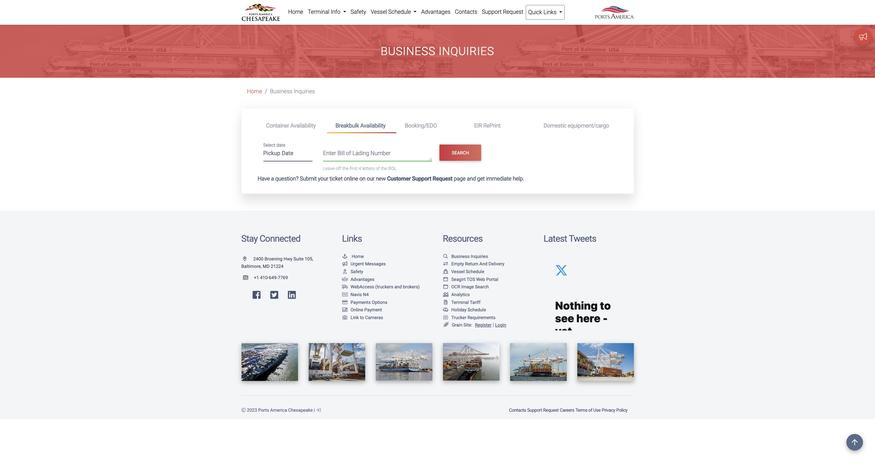 Task type: locate. For each thing, give the bounding box(es) containing it.
of
[[346, 150, 351, 157], [376, 166, 380, 171], [589, 408, 593, 413]]

breakbulk availability
[[336, 122, 386, 129]]

contacts support request careers terms of use privacy policy
[[509, 408, 628, 413]]

latest
[[544, 234, 568, 244]]

0 vertical spatial schedule
[[389, 8, 411, 15]]

2400
[[253, 256, 264, 262]]

bol
[[389, 166, 397, 171]]

baltimore,
[[242, 264, 262, 269]]

empty return and delivery link
[[443, 262, 505, 267]]

browser image
[[443, 278, 449, 282], [443, 285, 449, 290]]

0 vertical spatial links
[[544, 9, 557, 16]]

the right the off
[[343, 166, 349, 171]]

home for terminal info 'link''s home link
[[288, 8, 303, 15]]

1 horizontal spatial support
[[482, 8, 502, 15]]

1 horizontal spatial request
[[503, 8, 524, 15]]

have a question? submit your ticket online on our new customer support request page and get immediate help.
[[258, 176, 525, 182]]

0 vertical spatial and
[[467, 176, 476, 182]]

2 vertical spatial request
[[544, 408, 559, 413]]

request left page
[[433, 176, 453, 182]]

2 vertical spatial support
[[528, 408, 543, 413]]

0 horizontal spatial advantages link
[[342, 277, 375, 282]]

login
[[496, 323, 507, 328]]

ports
[[258, 408, 269, 413]]

0 vertical spatial support
[[482, 8, 502, 15]]

2 vertical spatial schedule
[[468, 308, 486, 313]]

0 horizontal spatial home
[[247, 88, 262, 95]]

| left sign in image
[[314, 408, 315, 413]]

|
[[493, 322, 494, 328], [314, 408, 315, 413]]

1 vertical spatial |
[[314, 408, 315, 413]]

safety link for urgent messages link
[[342, 269, 364, 275]]

n4
[[363, 292, 369, 298]]

payments options link
[[342, 300, 388, 305]]

0 horizontal spatial business
[[270, 88, 293, 95]]

0 horizontal spatial contacts
[[455, 8, 478, 15]]

0 vertical spatial home link
[[286, 5, 306, 19]]

support request link left quick
[[480, 5, 526, 19]]

map marker alt image
[[243, 257, 252, 262]]

availability for container availability
[[291, 122, 316, 129]]

1 horizontal spatial availability
[[361, 122, 386, 129]]

inquiries
[[439, 45, 495, 58], [294, 88, 315, 95], [471, 254, 488, 259]]

bill
[[338, 150, 345, 157]]

1 vertical spatial safety link
[[342, 269, 364, 275]]

holiday schedule link
[[443, 308, 486, 313]]

advantages link
[[419, 5, 453, 19], [342, 277, 375, 282]]

linkedin image
[[288, 291, 296, 300]]

of right bill
[[346, 150, 351, 157]]

lading
[[353, 150, 369, 157]]

terminal
[[308, 8, 330, 15], [452, 300, 469, 305]]

1 vertical spatial advantages link
[[342, 277, 375, 282]]

home
[[288, 8, 303, 15], [247, 88, 262, 95], [352, 254, 364, 259]]

breakbulk
[[336, 122, 359, 129]]

breakbulk availability link
[[327, 119, 397, 133]]

browser image for seagirt
[[443, 278, 449, 282]]

0 vertical spatial |
[[493, 322, 494, 328]]

reprint
[[484, 122, 501, 129]]

0 vertical spatial contacts
[[455, 8, 478, 15]]

navis
[[351, 292, 362, 298]]

terminal for terminal tariff
[[452, 300, 469, 305]]

1 horizontal spatial search
[[475, 285, 489, 290]]

credit card front image
[[342, 308, 348, 313]]

business inquiries
[[381, 45, 495, 58], [270, 88, 315, 95], [452, 254, 488, 259]]

home link for terminal info 'link'
[[286, 5, 306, 19]]

1 browser image from the top
[[443, 278, 449, 282]]

links
[[544, 9, 557, 16], [342, 234, 362, 244]]

trucker
[[452, 315, 467, 320]]

have
[[258, 176, 270, 182]]

0 vertical spatial vessel schedule link
[[369, 5, 419, 19]]

0 horizontal spatial the
[[343, 166, 349, 171]]

0 horizontal spatial vessel schedule
[[371, 8, 413, 15]]

link to cameras
[[351, 315, 383, 320]]

browser image up analytics image
[[443, 285, 449, 290]]

0 vertical spatial business inquiries
[[381, 45, 495, 58]]

1 vertical spatial advantages
[[351, 277, 375, 282]]

availability right breakbulk
[[361, 122, 386, 129]]

1 vertical spatial safety
[[351, 269, 364, 275]]

safety right info
[[351, 8, 366, 15]]

1 horizontal spatial vessel
[[452, 269, 465, 275]]

and left get
[[467, 176, 476, 182]]

2 browser image from the top
[[443, 285, 449, 290]]

2 availability from the left
[[361, 122, 386, 129]]

0 vertical spatial safety
[[351, 8, 366, 15]]

and
[[480, 262, 488, 267]]

browser image inside ocr image search link
[[443, 285, 449, 290]]

file invoice image
[[443, 301, 449, 305]]

2 vertical spatial home link
[[342, 254, 364, 259]]

md
[[263, 264, 270, 269]]

1 horizontal spatial home
[[288, 8, 303, 15]]

support request link left careers
[[527, 404, 560, 417]]

safety link down urgent
[[342, 269, 364, 275]]

0 vertical spatial search
[[452, 150, 470, 156]]

0 vertical spatial vessel schedule
[[371, 8, 413, 15]]

of left use
[[589, 408, 593, 413]]

image
[[462, 285, 474, 290]]

105,
[[305, 256, 314, 262]]

and
[[467, 176, 476, 182], [395, 285, 402, 290]]

home for home link to the middle
[[247, 88, 262, 95]]

vessel schedule link
[[369, 5, 419, 19], [443, 269, 485, 275]]

links right quick
[[544, 9, 557, 16]]

seagirt tos web portal
[[452, 277, 499, 282]]

2 the from the left
[[381, 166, 387, 171]]

1 horizontal spatial vessel schedule link
[[443, 269, 485, 275]]

navis n4
[[351, 292, 369, 298]]

copyright image
[[242, 409, 246, 413]]

1 safety from the top
[[351, 8, 366, 15]]

terminal left info
[[308, 8, 330, 15]]

1 horizontal spatial |
[[493, 322, 494, 328]]

terminal down analytics
[[452, 300, 469, 305]]

1 horizontal spatial home link
[[286, 5, 306, 19]]

0 vertical spatial support request link
[[480, 5, 526, 19]]

and left brokers)
[[395, 285, 402, 290]]

1 horizontal spatial terminal
[[452, 300, 469, 305]]

advantages
[[422, 8, 451, 15], [351, 277, 375, 282]]

schedule for right vessel schedule link
[[466, 269, 485, 275]]

empty
[[452, 262, 464, 267]]

2400 broening hwy suite 105, baltimore, md 21224
[[242, 256, 314, 269]]

safety link for terminal info 'link'
[[349, 5, 369, 19]]

container storage image
[[342, 293, 348, 297]]

1 horizontal spatial business
[[381, 45, 436, 58]]

availability
[[291, 122, 316, 129], [361, 122, 386, 129]]

register link
[[474, 323, 492, 328]]

2 vertical spatial business
[[452, 254, 470, 259]]

chesapeake
[[288, 408, 313, 413]]

2 horizontal spatial support
[[528, 408, 543, 413]]

analytics link
[[443, 292, 470, 298]]

holiday
[[452, 308, 467, 313]]

2 horizontal spatial request
[[544, 408, 559, 413]]

browser image inside "seagirt tos web portal" link
[[443, 278, 449, 282]]

the left bol
[[381, 166, 387, 171]]

0 vertical spatial advantages link
[[419, 5, 453, 19]]

domestic equipment/cargo
[[544, 122, 610, 129]]

1 vertical spatial links
[[342, 234, 362, 244]]

home link
[[286, 5, 306, 19], [247, 88, 262, 95], [342, 254, 364, 259]]

eir reprint
[[475, 122, 501, 129]]

register
[[475, 323, 492, 328]]

phone office image
[[243, 276, 254, 281]]

0 vertical spatial browser image
[[443, 278, 449, 282]]

eir reprint link
[[466, 119, 536, 132]]

safety link right info
[[349, 5, 369, 19]]

0 vertical spatial safety link
[[349, 5, 369, 19]]

1 vertical spatial vessel schedule link
[[443, 269, 485, 275]]

0 horizontal spatial of
[[346, 150, 351, 157]]

request left quick
[[503, 8, 524, 15]]

requirements
[[468, 315, 496, 320]]

booking/edo link
[[397, 119, 466, 132]]

availability right container
[[291, 122, 316, 129]]

link
[[351, 315, 359, 320]]

1 vertical spatial of
[[376, 166, 380, 171]]

1 vertical spatial business
[[270, 88, 293, 95]]

link to cameras link
[[342, 315, 383, 320]]

1 vertical spatial support request link
[[527, 404, 560, 417]]

1 vertical spatial vessel schedule
[[452, 269, 485, 275]]

brokers)
[[403, 285, 420, 290]]

1 vertical spatial terminal
[[452, 300, 469, 305]]

urgent messages
[[351, 262, 386, 267]]

holiday schedule
[[452, 308, 486, 313]]

domestic equipment/cargo link
[[536, 119, 618, 132]]

649-
[[269, 275, 278, 281]]

1 vertical spatial contacts
[[509, 408, 527, 413]]

2 horizontal spatial business
[[452, 254, 470, 259]]

0 vertical spatial home
[[288, 8, 303, 15]]

terminal info link
[[306, 5, 349, 19]]

0 vertical spatial contacts link
[[453, 5, 480, 19]]

question?
[[275, 176, 299, 182]]

| left login link at the bottom right of page
[[493, 322, 494, 328]]

1 vertical spatial contacts link
[[509, 404, 527, 417]]

1 horizontal spatial advantages
[[422, 8, 451, 15]]

contacts for contacts support request careers terms of use privacy policy
[[509, 408, 527, 413]]

terms
[[576, 408, 588, 413]]

2 horizontal spatial home
[[352, 254, 364, 259]]

1 horizontal spatial vessel schedule
[[452, 269, 485, 275]]

safety down urgent
[[351, 269, 364, 275]]

0 horizontal spatial request
[[433, 176, 453, 182]]

1 vertical spatial support
[[412, 176, 432, 182]]

0 vertical spatial terminal
[[308, 8, 330, 15]]

0 horizontal spatial contacts link
[[453, 5, 480, 19]]

container
[[266, 122, 289, 129]]

0 horizontal spatial and
[[395, 285, 402, 290]]

links up anchor icon
[[342, 234, 362, 244]]

0 horizontal spatial search
[[452, 150, 470, 156]]

vessel schedule
[[371, 8, 413, 15], [452, 269, 485, 275]]

1 horizontal spatial and
[[467, 176, 476, 182]]

the
[[343, 166, 349, 171], [381, 166, 387, 171]]

0 horizontal spatial |
[[314, 408, 315, 413]]

bullhorn image
[[342, 262, 348, 267]]

2 vertical spatial of
[[589, 408, 593, 413]]

exchange image
[[443, 262, 449, 267]]

0 horizontal spatial vessel schedule link
[[369, 5, 419, 19]]

search up page
[[452, 150, 470, 156]]

terminal tariff
[[452, 300, 481, 305]]

Select date text field
[[263, 148, 313, 162]]

availability for breakbulk availability
[[361, 122, 386, 129]]

+1 410-649-7769
[[254, 275, 288, 281]]

your
[[318, 176, 329, 182]]

grain
[[452, 323, 463, 328]]

terminal inside 'link'
[[308, 8, 330, 15]]

1 vertical spatial home
[[247, 88, 262, 95]]

options
[[372, 300, 388, 305]]

browser image down ship icon on the bottom of the page
[[443, 278, 449, 282]]

4
[[359, 166, 361, 171]]

ocr image search link
[[443, 285, 489, 290]]

leave
[[323, 166, 335, 171]]

camera image
[[342, 316, 348, 320]]

use
[[594, 408, 601, 413]]

0 horizontal spatial advantages
[[351, 277, 375, 282]]

1 availability from the left
[[291, 122, 316, 129]]

0 horizontal spatial terminal
[[308, 8, 330, 15]]

request
[[503, 8, 524, 15], [433, 176, 453, 182], [544, 408, 559, 413]]

1 horizontal spatial contacts
[[509, 408, 527, 413]]

request left careers
[[544, 408, 559, 413]]

1 vertical spatial browser image
[[443, 285, 449, 290]]

terminal for terminal info
[[308, 8, 330, 15]]

0 vertical spatial vessel
[[371, 8, 387, 15]]

messages
[[365, 262, 386, 267]]

0 horizontal spatial support request link
[[480, 5, 526, 19]]

terminal info
[[308, 8, 342, 15]]

2400 broening hwy suite 105, baltimore, md 21224 link
[[242, 256, 314, 269]]

1 horizontal spatial the
[[381, 166, 387, 171]]

of right letters
[[376, 166, 380, 171]]

schedule for holiday schedule link
[[468, 308, 486, 313]]

search down web at the right bottom
[[475, 285, 489, 290]]

2 horizontal spatial home link
[[342, 254, 364, 259]]

enter bill of lading number
[[323, 150, 391, 157]]

0 horizontal spatial links
[[342, 234, 362, 244]]



Task type: describe. For each thing, give the bounding box(es) containing it.
quick
[[529, 9, 543, 16]]

go to top image
[[847, 435, 864, 451]]

online
[[344, 176, 358, 182]]

1 horizontal spatial contacts link
[[509, 404, 527, 417]]

1 horizontal spatial links
[[544, 9, 557, 16]]

contacts for contacts
[[455, 8, 478, 15]]

web
[[477, 277, 485, 282]]

1 vertical spatial request
[[433, 176, 453, 182]]

container availability
[[266, 122, 316, 129]]

list alt image
[[443, 316, 449, 320]]

truck container image
[[342, 285, 348, 290]]

0 vertical spatial of
[[346, 150, 351, 157]]

america
[[270, 408, 287, 413]]

1 vertical spatial home link
[[247, 88, 262, 95]]

1 horizontal spatial support request link
[[527, 404, 560, 417]]

careers link
[[560, 404, 575, 417]]

hand receiving image
[[342, 278, 348, 282]]

+1
[[254, 275, 259, 281]]

booking/edo
[[405, 122, 437, 129]]

urgent
[[351, 262, 364, 267]]

0 horizontal spatial vessel
[[371, 8, 387, 15]]

Enter Bill of Lading Number text field
[[323, 149, 433, 161]]

grain site: register | login
[[452, 322, 507, 328]]

immediate
[[486, 176, 512, 182]]

help.
[[513, 176, 525, 182]]

business inquiries link
[[443, 254, 488, 259]]

off
[[336, 166, 342, 171]]

trucker requirements link
[[443, 315, 496, 320]]

site:
[[464, 323, 473, 328]]

search button
[[440, 145, 482, 161]]

ocr
[[452, 285, 461, 290]]

new
[[376, 176, 386, 182]]

analytics
[[452, 292, 470, 298]]

terms of use link
[[575, 404, 602, 417]]

page
[[454, 176, 466, 182]]

+1 410-649-7769 link
[[242, 275, 288, 281]]

seagirt
[[452, 277, 466, 282]]

webaccess
[[351, 285, 375, 290]]

stay connected
[[242, 234, 301, 244]]

ship image
[[443, 270, 449, 275]]

letters
[[363, 166, 375, 171]]

2023 ports america chesapeake |
[[246, 408, 316, 413]]

tariff
[[470, 300, 481, 305]]

number
[[371, 150, 391, 157]]

support request
[[482, 8, 524, 15]]

1 vertical spatial search
[[475, 285, 489, 290]]

0 horizontal spatial support
[[412, 176, 432, 182]]

select date
[[263, 142, 285, 148]]

search inside 'button'
[[452, 150, 470, 156]]

(truckers
[[376, 285, 394, 290]]

bells image
[[443, 308, 449, 313]]

search image
[[443, 255, 449, 259]]

0 vertical spatial advantages
[[422, 8, 451, 15]]

hwy
[[284, 256, 293, 262]]

trucker requirements
[[452, 315, 496, 320]]

0 vertical spatial request
[[503, 8, 524, 15]]

webaccess (truckers and brokers)
[[351, 285, 420, 290]]

privacy policy link
[[602, 404, 629, 417]]

quick links
[[529, 9, 558, 16]]

policy
[[617, 408, 628, 413]]

equipment/cargo
[[568, 122, 610, 129]]

1 vertical spatial business inquiries
[[270, 88, 315, 95]]

1 vertical spatial inquiries
[[294, 88, 315, 95]]

home link for urgent messages link
[[342, 254, 364, 259]]

user hard hat image
[[342, 270, 348, 275]]

online payment
[[351, 308, 382, 313]]

customer support request link
[[387, 176, 453, 182]]

online
[[351, 308, 364, 313]]

customer
[[387, 176, 411, 182]]

2 vertical spatial business inquiries
[[452, 254, 488, 259]]

wheat image
[[443, 323, 450, 328]]

credit card image
[[342, 301, 348, 305]]

2 safety from the top
[[351, 269, 364, 275]]

delivery
[[489, 262, 505, 267]]

first
[[350, 166, 358, 171]]

our
[[367, 176, 375, 182]]

2 vertical spatial inquiries
[[471, 254, 488, 259]]

connected
[[260, 234, 301, 244]]

webaccess (truckers and brokers) link
[[342, 285, 420, 290]]

2 vertical spatial home
[[352, 254, 364, 259]]

info
[[331, 8, 341, 15]]

browser image for ocr
[[443, 285, 449, 290]]

portal
[[487, 277, 499, 282]]

privacy
[[602, 408, 616, 413]]

to
[[360, 315, 364, 320]]

leave off the first 4 letters of the bol
[[323, 166, 397, 171]]

a
[[271, 176, 274, 182]]

tos
[[467, 277, 475, 282]]

1 vertical spatial and
[[395, 285, 402, 290]]

broening
[[265, 256, 283, 262]]

anchor image
[[342, 255, 348, 259]]

0 vertical spatial business
[[381, 45, 436, 58]]

sign in image
[[316, 409, 321, 413]]

1 horizontal spatial advantages link
[[419, 5, 453, 19]]

1 vertical spatial vessel
[[452, 269, 465, 275]]

tweets
[[569, 234, 597, 244]]

0 vertical spatial inquiries
[[439, 45, 495, 58]]

online payment link
[[342, 308, 382, 313]]

twitter square image
[[270, 291, 278, 300]]

careers
[[560, 408, 575, 413]]

suite
[[294, 256, 304, 262]]

facebook square image
[[253, 291, 261, 300]]

eir
[[475, 122, 482, 129]]

1 horizontal spatial of
[[376, 166, 380, 171]]

latest tweets
[[544, 234, 597, 244]]

on
[[360, 176, 366, 182]]

ocr image search
[[452, 285, 489, 290]]

quick links link
[[526, 5, 565, 20]]

1 the from the left
[[343, 166, 349, 171]]

enter
[[323, 150, 336, 157]]

analytics image
[[443, 293, 449, 297]]

410-
[[260, 275, 269, 281]]

terminal tariff link
[[443, 300, 481, 305]]

payments options
[[351, 300, 388, 305]]



Task type: vqa. For each thing, say whether or not it's contained in the screenshot.
the topmost Home link
yes



